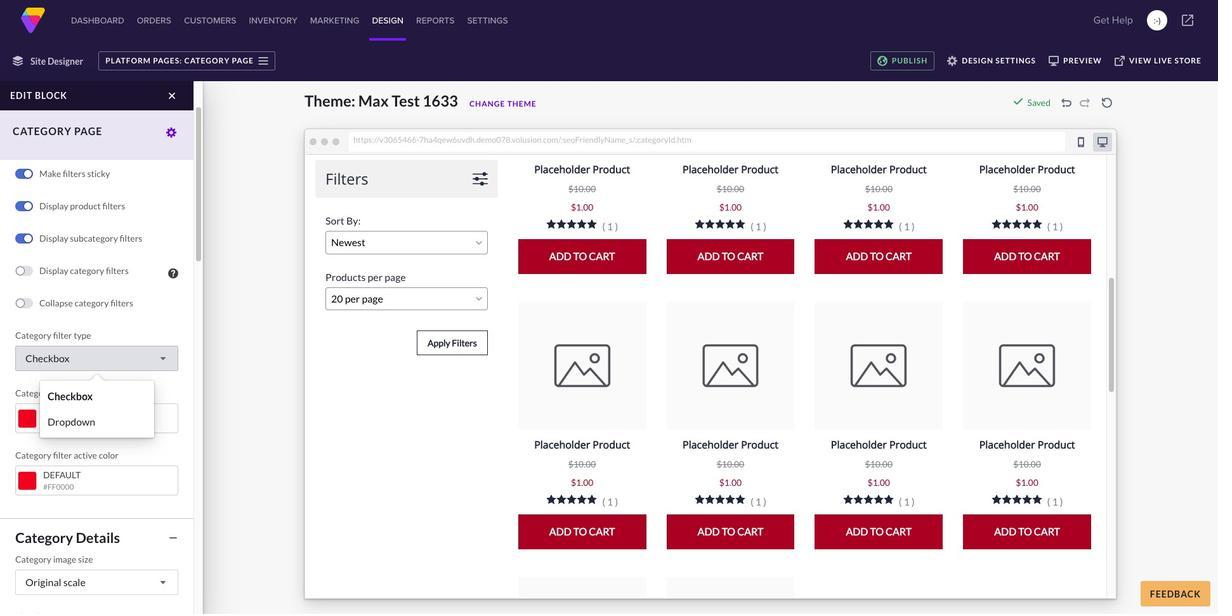Task type: locate. For each thing, give the bounding box(es) containing it.
1 vertical spatial category
[[75, 298, 109, 308]]

store
[[1175, 56, 1202, 65]]

filters right product
[[102, 201, 125, 211]]

filters right the subcategory
[[120, 233, 142, 244]]

filters for collapse category filters
[[110, 298, 133, 308]]

change
[[470, 99, 505, 109]]

2 display from the top
[[39, 233, 68, 244]]

filter left link
[[53, 388, 72, 399]]

3 filter from the top
[[53, 450, 72, 461]]

0 vertical spatial category
[[70, 265, 104, 276]]

category details button
[[9, 527, 185, 549]]

page
[[232, 56, 254, 65], [74, 125, 102, 137]]

2 filter from the top
[[53, 388, 72, 399]]

design
[[372, 14, 404, 27]]

category up collapse category filters
[[70, 265, 104, 276]]

2 default #ff0000 from the top
[[43, 470, 81, 492]]

color right active
[[99, 450, 119, 461]]

page up filters button
[[74, 125, 102, 137]]

category for category page
[[13, 125, 72, 137]]

1 vertical spatial settings
[[53, 105, 104, 122]]

0 horizontal spatial page
[[74, 125, 102, 137]]

1 #ff0000 from the top
[[43, 420, 74, 430]]

1 vertical spatial checkbox
[[48, 390, 93, 402]]

:-)
[[1154, 14, 1161, 27]]

preview
[[1063, 56, 1102, 65]]

0 vertical spatial filter
[[53, 330, 72, 341]]

filters for display category filters
[[106, 265, 129, 276]]

customers
[[184, 14, 236, 27]]

default #ff0000 down 'category filter active color'
[[43, 470, 81, 492]]

site designer
[[30, 56, 83, 66]]

publish button
[[870, 51, 935, 70]]

color
[[114, 388, 134, 399], [99, 450, 119, 461]]

0 vertical spatial display
[[39, 201, 68, 211]]

page inside sidebar 'element'
[[74, 125, 102, 137]]

page down inventory button
[[232, 56, 254, 65]]

category up original
[[15, 554, 51, 565]]

0 vertical spatial #ff0000
[[43, 420, 74, 430]]

:-) link
[[1147, 10, 1168, 30]]

#ff0000 down 'category filter active color'
[[43, 482, 74, 492]]

category up category image size
[[15, 529, 73, 546]]

category down display category filters
[[75, 298, 109, 308]]

category left link
[[15, 388, 51, 399]]

0 vertical spatial default #ff0000
[[43, 407, 81, 430]]

1 vertical spatial filter
[[53, 388, 72, 399]]

category for collapse
[[75, 298, 109, 308]]

category for category filter type
[[15, 330, 51, 341]]

0 horizontal spatial settings
[[53, 105, 104, 122]]

category
[[184, 56, 230, 65], [13, 125, 72, 137], [15, 330, 51, 341], [15, 388, 51, 399], [15, 450, 51, 461], [15, 529, 73, 546], [15, 554, 51, 565]]

default #ff0000 for link
[[43, 407, 81, 430]]

default
[[43, 407, 81, 418], [43, 470, 81, 480]]

filters down the subcategory
[[106, 265, 129, 276]]

get help link
[[1090, 8, 1137, 33]]

filter left type
[[53, 330, 72, 341]]

2 #ff0000 from the top
[[43, 482, 74, 492]]

saved image
[[1013, 96, 1023, 107]]

settings up category page
[[53, 105, 104, 122]]

filters for display subcategory filters
[[120, 233, 142, 244]]

category
[[70, 265, 104, 276], [75, 298, 109, 308]]

size
[[78, 554, 93, 565]]

0 vertical spatial default
[[43, 407, 81, 418]]

category image size
[[15, 554, 93, 565]]

view live store
[[1129, 56, 1202, 65]]

original
[[25, 576, 61, 588]]

1 vertical spatial display
[[39, 233, 68, 244]]

orders button
[[134, 0, 174, 41]]

filters
[[63, 168, 86, 179], [102, 201, 125, 211], [120, 233, 142, 244], [106, 265, 129, 276], [110, 298, 133, 308]]

0 vertical spatial settings
[[996, 56, 1036, 65]]

display for display subcategory filters
[[39, 233, 68, 244]]

filters button
[[9, 141, 185, 163]]

1 default #ff0000 from the top
[[43, 407, 81, 430]]

details
[[76, 529, 120, 546]]

default down category filter link hover color
[[43, 407, 81, 418]]

display up collapse
[[39, 265, 68, 276]]

dashboard image
[[20, 8, 46, 33]]

2 vertical spatial display
[[39, 265, 68, 276]]

display for display category filters
[[39, 265, 68, 276]]

filter left active
[[53, 450, 72, 461]]

hover
[[90, 388, 112, 399]]

0 vertical spatial page
[[232, 56, 254, 65]]

1 display from the top
[[39, 201, 68, 211]]

0 vertical spatial checkbox
[[25, 352, 70, 364]]

display left the subcategory
[[39, 233, 68, 244]]

help
[[1112, 13, 1133, 27]]

filters down display category filters
[[110, 298, 133, 308]]

3 display from the top
[[39, 265, 68, 276]]

1 vertical spatial default #ff0000
[[43, 470, 81, 492]]

category down block
[[13, 125, 72, 137]]

checkbox for checkbox link
[[48, 390, 93, 402]]

default down 'category filter active color'
[[43, 470, 81, 480]]

checkbox up dropdown
[[48, 390, 93, 402]]

#ff0000 up 'category filter active color'
[[43, 420, 74, 430]]

volusion-logo link
[[20, 8, 46, 33]]

1 filter from the top
[[53, 330, 72, 341]]

settings inside button
[[996, 56, 1036, 65]]

1 vertical spatial #ff0000
[[43, 482, 74, 492]]

1 horizontal spatial settings
[[996, 56, 1036, 65]]

category down collapse
[[15, 330, 51, 341]]

1 vertical spatial default
[[43, 470, 81, 480]]

theme: max test 1633
[[305, 91, 458, 110]]

display
[[39, 201, 68, 211], [39, 233, 68, 244], [39, 265, 68, 276]]

1 default from the top
[[43, 407, 81, 418]]

settings
[[996, 56, 1036, 65], [53, 105, 104, 122]]

block
[[35, 90, 67, 101]]

menu
[[40, 381, 154, 438]]

saved
[[1028, 97, 1051, 108]]

dropdown
[[48, 416, 95, 428]]

checkbox inside button
[[25, 352, 70, 364]]

#ff0000
[[43, 420, 74, 430], [43, 482, 74, 492]]

2 vertical spatial filter
[[53, 450, 72, 461]]

collapse category filters
[[39, 298, 133, 308]]

2 default from the top
[[43, 470, 81, 480]]

marketing button
[[308, 0, 362, 41]]

category filter active color
[[15, 450, 119, 461]]

default #ff0000 for active
[[43, 470, 81, 492]]

category down dropdown
[[15, 450, 51, 461]]

pages:
[[153, 56, 182, 65]]

get
[[1094, 13, 1110, 27]]

default #ff0000 down category filter link hover color
[[43, 407, 81, 430]]

settings right design
[[996, 56, 1036, 65]]

checkbox
[[25, 352, 70, 364], [48, 390, 93, 402]]

display left product
[[39, 201, 68, 211]]

block
[[15, 105, 50, 122]]

default #ff0000
[[43, 407, 81, 430], [43, 470, 81, 492]]

filter for active
[[53, 450, 72, 461]]

checkbox button
[[15, 346, 178, 371]]

publish
[[892, 56, 928, 65]]

:-
[[1154, 14, 1159, 27]]

color right 'hover'
[[114, 388, 134, 399]]

category filter link hover color
[[15, 388, 134, 399]]

category right pages:
[[184, 56, 230, 65]]

default for link
[[43, 407, 81, 418]]

1 vertical spatial page
[[74, 125, 102, 137]]

settings inside button
[[53, 105, 104, 122]]

category for display
[[70, 265, 104, 276]]

designer
[[48, 56, 83, 66]]

inventory button
[[246, 0, 300, 41]]

checkbox down category filter type
[[25, 352, 70, 364]]

settings button
[[465, 0, 511, 41]]

category inside category details button
[[15, 529, 73, 546]]

category page
[[13, 125, 102, 137]]

1 horizontal spatial page
[[232, 56, 254, 65]]

sidebar element
[[0, 81, 203, 614]]

live
[[1154, 56, 1173, 65]]



Task type: vqa. For each thing, say whether or not it's contained in the screenshot.
"Enable"
no



Task type: describe. For each thing, give the bounding box(es) containing it.
https://v3065466-
[[353, 134, 419, 145]]

active
[[74, 450, 97, 461]]

page inside button
[[232, 56, 254, 65]]

filters for display product filters
[[102, 201, 125, 211]]

filter for type
[[53, 330, 72, 341]]

display for display product filters
[[39, 201, 68, 211]]

settings for design settings
[[996, 56, 1036, 65]]

marketing
[[310, 14, 359, 27]]

get help
[[1094, 13, 1133, 27]]

#ff0000 for active
[[43, 482, 74, 492]]

dashboard
[[71, 14, 124, 27]]

category for category filter active color
[[15, 450, 51, 461]]

filter for link
[[53, 388, 72, 399]]

edit block
[[10, 90, 67, 101]]

design settings
[[962, 56, 1036, 65]]

sticky
[[87, 168, 110, 179]]

category for category filter link hover color
[[15, 388, 51, 399]]

feedback button
[[1141, 581, 1211, 607]]

max
[[358, 91, 389, 110]]

preview button
[[1043, 51, 1108, 70]]

https://v3065466-7ha4qew6uvdh.demo078.volusion.com/:seofriendlyname_s/:categoryid.htm
[[353, 134, 691, 145]]

display product filters
[[39, 201, 125, 211]]

help element
[[168, 268, 178, 279]]

settings
[[467, 14, 508, 27]]

make filters sticky
[[39, 168, 110, 179]]

image
[[53, 554, 76, 565]]

block settings
[[15, 105, 104, 122]]

)
[[1159, 14, 1161, 27]]

dropdown link
[[43, 409, 151, 435]]

site
[[30, 56, 46, 66]]

make
[[39, 168, 61, 179]]

view
[[1129, 56, 1152, 65]]

change theme
[[470, 99, 537, 109]]

feedback
[[1150, 589, 1201, 599]]

collapse
[[39, 298, 73, 308]]

checkbox link
[[43, 384, 151, 409]]

product
[[70, 201, 101, 211]]

help image
[[168, 268, 178, 279]]

1633
[[423, 91, 458, 110]]

design settings button
[[941, 51, 1043, 70]]

#ff0000 for link
[[43, 420, 74, 430]]

checkbox for checkbox button
[[25, 352, 70, 364]]

category for category details
[[15, 529, 73, 546]]

settings for block settings
[[53, 105, 104, 122]]

platform pages: category page
[[105, 56, 254, 65]]

block settings button
[[9, 103, 185, 125]]

platform pages: category page button
[[98, 51, 275, 70]]

display category filters
[[39, 265, 129, 276]]

design button
[[370, 0, 406, 41]]

1 vertical spatial color
[[99, 450, 119, 461]]

0 vertical spatial color
[[114, 388, 134, 399]]

theme:
[[305, 91, 355, 110]]

link
[[74, 388, 88, 399]]

category inside platform pages: category page button
[[184, 56, 230, 65]]

menu containing checkbox
[[40, 381, 154, 438]]

test
[[392, 91, 420, 110]]

theme
[[507, 99, 537, 109]]

orders
[[137, 14, 171, 27]]

7ha4qew6uvdh.demo078.volusion.com/:seofriendlyname_s/:categoryid.htm
[[419, 134, 691, 145]]

original scale
[[25, 576, 86, 588]]

category for category image size
[[15, 554, 51, 565]]

scale
[[63, 576, 86, 588]]

view live store button
[[1108, 51, 1208, 70]]

reports
[[416, 14, 455, 27]]

category details
[[15, 529, 120, 546]]

default for active
[[43, 470, 81, 480]]

reports button
[[414, 0, 457, 41]]

type
[[74, 330, 91, 341]]

filters right make
[[63, 168, 86, 179]]

display subcategory filters
[[39, 233, 142, 244]]

edit
[[10, 90, 33, 101]]

original scale button
[[15, 570, 178, 595]]

subcategory
[[70, 233, 118, 244]]

category filter type
[[15, 330, 91, 341]]

inventory
[[249, 14, 298, 27]]

dashboard link
[[69, 0, 127, 41]]

customers button
[[181, 0, 239, 41]]

platform
[[105, 56, 151, 65]]

design
[[962, 56, 994, 65]]

filters
[[15, 143, 55, 161]]



